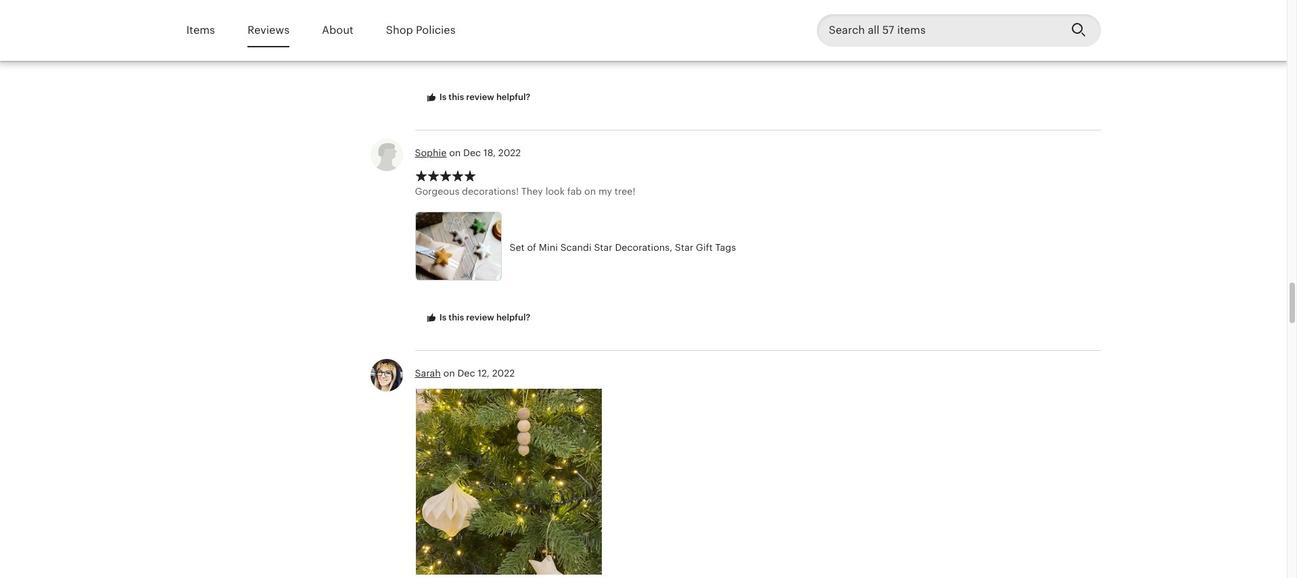 Task type: vqa. For each thing, say whether or not it's contained in the screenshot.
The Fab
yes



Task type: describe. For each thing, give the bounding box(es) containing it.
2022 for sarah on dec 12, 2022
[[492, 368, 515, 378]]

2 helpful? from the top
[[496, 312, 530, 323]]

1 this from the top
[[449, 92, 464, 102]]

2 star from the left
[[675, 242, 694, 253]]

1 vertical spatial on
[[584, 186, 596, 197]]

2 is this review helpful? from the top
[[437, 312, 530, 323]]

reviews
[[247, 24, 290, 36]]

look
[[546, 186, 565, 197]]

set of mini scandi star decorations, star gift tags link
[[415, 212, 949, 285]]

12,
[[478, 368, 490, 378]]

1 star from the left
[[594, 242, 613, 253]]

18,
[[484, 147, 496, 158]]

gorgeous
[[415, 186, 459, 197]]

about
[[322, 24, 354, 36]]

sarah link
[[415, 368, 441, 378]]

on for on dec 12, 2022
[[443, 368, 455, 378]]

shop
[[386, 24, 413, 36]]

items
[[186, 24, 215, 36]]

sophie on dec 18, 2022
[[415, 147, 521, 158]]

sarah on dec 12, 2022
[[415, 368, 515, 378]]

sophie link
[[415, 147, 447, 158]]

about link
[[322, 15, 354, 46]]

gorgeous decorations! they look fab on my tree!
[[415, 186, 636, 197]]

2022 for sophie on dec 18, 2022
[[498, 147, 521, 158]]

decorations!
[[462, 186, 519, 197]]

2 is this review helpful? button from the top
[[415, 306, 541, 330]]

of
[[527, 242, 536, 253]]

reviews link
[[247, 15, 290, 46]]

1 is this review helpful? button from the top
[[415, 85, 541, 110]]

set
[[510, 242, 525, 253]]

1 is this review helpful? from the top
[[437, 92, 530, 102]]

tags
[[715, 242, 736, 253]]

dec for 12,
[[457, 368, 475, 378]]

gift
[[696, 242, 713, 253]]

fab
[[567, 186, 582, 197]]



Task type: locate. For each thing, give the bounding box(es) containing it.
2 is from the top
[[439, 312, 447, 323]]

dec left 18, at top
[[463, 147, 481, 158]]

1 vertical spatial is this review helpful?
[[437, 312, 530, 323]]

shop policies link
[[386, 15, 456, 46]]

2 review from the top
[[466, 312, 494, 323]]

1 vertical spatial is this review helpful? button
[[415, 306, 541, 330]]

scandi
[[560, 242, 592, 253]]

2022 right 12,
[[492, 368, 515, 378]]

2 vertical spatial on
[[443, 368, 455, 378]]

is up sophie
[[439, 92, 447, 102]]

is this review helpful? button up sophie on dec 18, 2022
[[415, 85, 541, 110]]

is this review helpful? button
[[415, 85, 541, 110], [415, 306, 541, 330]]

1 vertical spatial helpful?
[[496, 312, 530, 323]]

Search all 57 items text field
[[817, 14, 1060, 47]]

star
[[594, 242, 613, 253], [675, 242, 694, 253]]

review up 18, at top
[[466, 92, 494, 102]]

tree!
[[615, 186, 636, 197]]

1 vertical spatial review
[[466, 312, 494, 323]]

sarah
[[415, 368, 441, 378]]

0 vertical spatial is this review helpful?
[[437, 92, 530, 102]]

items link
[[186, 15, 215, 46]]

shop policies
[[386, 24, 456, 36]]

is
[[439, 92, 447, 102], [439, 312, 447, 323]]

on right sophie
[[449, 147, 461, 158]]

0 vertical spatial helpful?
[[496, 92, 530, 102]]

0 vertical spatial dec
[[463, 147, 481, 158]]

this up sophie on dec 18, 2022
[[449, 92, 464, 102]]

my
[[599, 186, 612, 197]]

review up 12,
[[466, 312, 494, 323]]

2 this from the top
[[449, 312, 464, 323]]

0 vertical spatial review
[[466, 92, 494, 102]]

1 vertical spatial 2022
[[492, 368, 515, 378]]

this
[[449, 92, 464, 102], [449, 312, 464, 323]]

1 vertical spatial this
[[449, 312, 464, 323]]

is this review helpful? button up 12,
[[415, 306, 541, 330]]

1 review from the top
[[466, 92, 494, 102]]

dec left 12,
[[457, 368, 475, 378]]

1 helpful? from the top
[[496, 92, 530, 102]]

is this review helpful?
[[437, 92, 530, 102], [437, 312, 530, 323]]

dec
[[463, 147, 481, 158], [457, 368, 475, 378]]

helpful?
[[496, 92, 530, 102], [496, 312, 530, 323]]

on for on dec 18, 2022
[[449, 147, 461, 158]]

star right scandi
[[594, 242, 613, 253]]

2022
[[498, 147, 521, 158], [492, 368, 515, 378]]

on left my
[[584, 186, 596, 197]]

1 vertical spatial is
[[439, 312, 447, 323]]

0 vertical spatial on
[[449, 147, 461, 158]]

on right the sarah link
[[443, 368, 455, 378]]

they
[[521, 186, 543, 197]]

1 is from the top
[[439, 92, 447, 102]]

0 horizontal spatial star
[[594, 242, 613, 253]]

set of mini scandi star decorations, star gift tags
[[510, 242, 736, 253]]

decorations,
[[615, 242, 673, 253]]

0 vertical spatial is
[[439, 92, 447, 102]]

0 vertical spatial 2022
[[498, 147, 521, 158]]

is this review helpful? up 12,
[[437, 312, 530, 323]]

star left 'gift'
[[675, 242, 694, 253]]

is this review helpful? up 18, at top
[[437, 92, 530, 102]]

is up the sarah link
[[439, 312, 447, 323]]

on
[[449, 147, 461, 158], [584, 186, 596, 197], [443, 368, 455, 378]]

dec for 18,
[[463, 147, 481, 158]]

sophie
[[415, 147, 447, 158]]

sarah anderson added a photo of their purchase image
[[416, 389, 602, 575]]

0 vertical spatial is this review helpful? button
[[415, 85, 541, 110]]

0 vertical spatial this
[[449, 92, 464, 102]]

this up the sarah on dec 12, 2022
[[449, 312, 464, 323]]

1 horizontal spatial star
[[675, 242, 694, 253]]

2022 right 18, at top
[[498, 147, 521, 158]]

mini
[[539, 242, 558, 253]]

review
[[466, 92, 494, 102], [466, 312, 494, 323]]

policies
[[416, 24, 456, 36]]

1 vertical spatial dec
[[457, 368, 475, 378]]



